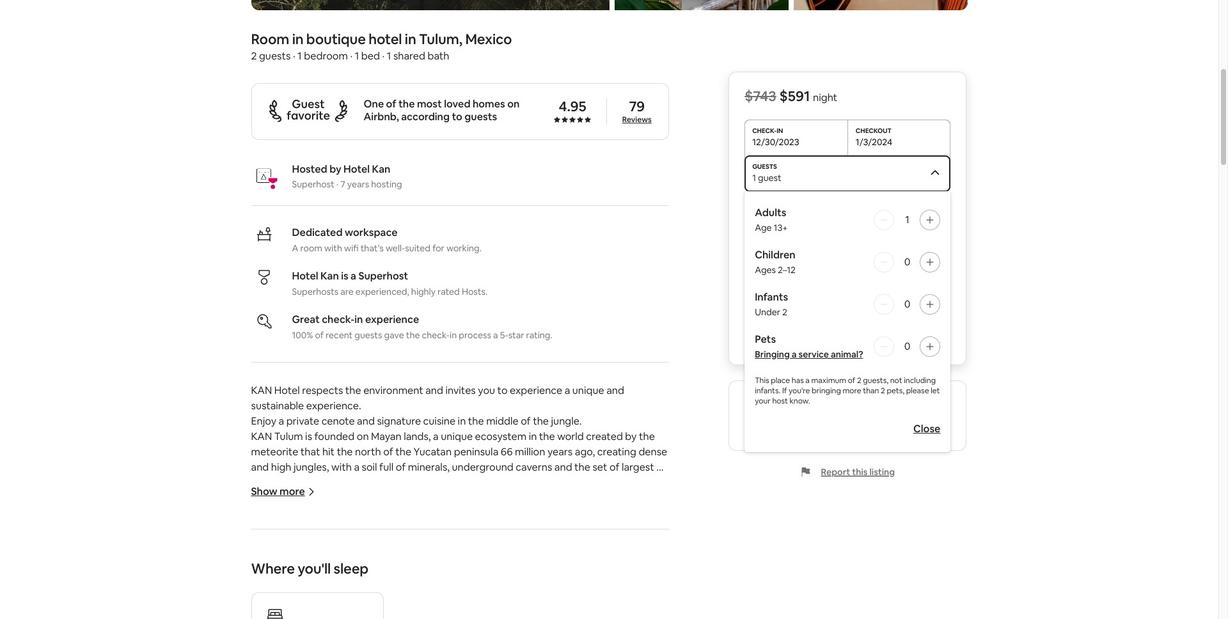 Task type: locate. For each thing, give the bounding box(es) containing it.
of right set
[[610, 461, 620, 474]]

1 vertical spatial for
[[866, 409, 879, 422]]

0 vertical spatial to
[[452, 110, 463, 123]]

a left 5-
[[493, 329, 498, 341]]

to inside kan hotel respects the environment and invites you to experience a unique and sustainable experience. enjoy a private cenote and signature cuisine in the middle of the jungle. kan tulum is founded on mayan lands, a unique ecosystem in the world created by the meteorite that hit the north of the yucatan peninsula 66 million years ago, creating dense and high jungles, with a soil full of minerals, underground caverns and the set of largest underground rivers in the world.
[[497, 384, 508, 397]]

infants group
[[755, 290, 941, 318]]

service
[[779, 292, 813, 305], [799, 349, 829, 360]]

0 vertical spatial superhost
[[292, 178, 334, 190]]

report this listing button
[[801, 466, 895, 478]]

infants.
[[755, 386, 781, 396]]

mayan
[[371, 430, 402, 443]]

a up the jungle.
[[565, 384, 570, 397]]

0 vertical spatial kan
[[372, 162, 391, 176]]

is up that
[[305, 430, 312, 443]]

the inside great check-in experience 100% of recent guests gave the check-in process a 5-star rating.
[[406, 329, 420, 341]]

unique
[[572, 384, 604, 397], [441, 430, 473, 443]]

· inside hosted by hotel kan superhost · 7 years hosting
[[336, 178, 339, 190]]

pets group
[[755, 333, 941, 360]]

underground down high
[[251, 476, 313, 489]]

1 horizontal spatial is
[[341, 269, 349, 283]]

check-
[[322, 313, 355, 326], [422, 329, 450, 341]]

0 inside 'pets' group
[[904, 340, 911, 353]]

experience up the gave
[[365, 313, 419, 326]]

hotel inside hotel kan is a superhost superhosts are experienced, highly rated hosts.
[[292, 269, 318, 283]]

1 horizontal spatial kan
[[372, 162, 391, 176]]

0 horizontal spatial superhost
[[292, 178, 334, 190]]

guests inside one of the most loved homes on airbnb, according to guests
[[465, 110, 497, 123]]

children
[[755, 248, 796, 262]]

0 horizontal spatial kan
[[321, 269, 339, 283]]

you won't be charged yet
[[796, 242, 900, 254]]

close button
[[907, 417, 947, 442]]

on right homes
[[507, 97, 520, 111]]

0 horizontal spatial check-
[[322, 313, 355, 326]]

0 vertical spatial kan
[[251, 384, 272, 397]]

sleep
[[334, 560, 368, 578]]

unique down cuisine
[[441, 430, 473, 443]]

on up north
[[357, 430, 369, 443]]

0 left $333 in the right top of the page
[[904, 298, 911, 311]]

kan down enjoy
[[251, 430, 272, 443]]

for right 3
[[866, 409, 879, 422]]

1 vertical spatial service
[[799, 349, 829, 360]]

0 horizontal spatial $591
[[745, 269, 767, 282]]

treehouse studio with cenote image 5 image
[[794, 0, 968, 10]]

0 vertical spatial years
[[347, 178, 369, 190]]

with down hit
[[331, 461, 352, 474]]

1 horizontal spatial more
[[843, 386, 862, 396]]

hotel up 7
[[344, 162, 370, 176]]

experience inside kan hotel respects the environment and invites you to experience a unique and sustainable experience. enjoy a private cenote and signature cuisine in the middle of the jungle. kan tulum is founded on mayan lands, a unique ecosystem in the world created by the meteorite that hit the north of the yucatan peninsula 66 million years ago, creating dense and high jungles, with a soil full of minerals, underground caverns and the set of largest underground rivers in the world.
[[510, 384, 562, 397]]

that
[[301, 445, 320, 459]]

of left than
[[848, 376, 856, 386]]

0 vertical spatial for
[[433, 242, 445, 254]]

x
[[769, 269, 774, 282]]

0 vertical spatial check-
[[322, 313, 355, 326]]

1
[[298, 49, 302, 63], [355, 49, 359, 63], [387, 49, 391, 63], [753, 172, 756, 184], [905, 213, 910, 226]]

guests right most in the left of the page
[[465, 110, 497, 123]]

0 horizontal spatial experience
[[365, 313, 419, 326]]

only
[[882, 409, 901, 422]]

· left 7
[[336, 178, 339, 190]]

0 horizontal spatial for
[[433, 242, 445, 254]]

1 vertical spatial to
[[497, 384, 508, 397]]

2 horizontal spatial by
[[790, 409, 801, 422]]

guests down room
[[259, 49, 291, 63]]

not
[[890, 376, 902, 386]]

of up full in the left bottom of the page
[[383, 445, 393, 459]]

$2,362
[[919, 269, 951, 282]]

1 vertical spatial years
[[548, 445, 573, 459]]

you're
[[789, 386, 810, 396]]

2 vertical spatial guests
[[355, 329, 382, 341]]

the left most in the left of the page
[[399, 97, 415, 111]]

place
[[771, 376, 790, 386]]

jan
[[839, 409, 855, 422]]

2 down room
[[251, 49, 257, 63]]

let
[[931, 386, 940, 396]]

working.
[[447, 242, 482, 254]]

0 vertical spatial $591
[[780, 87, 810, 105]]

world
[[557, 430, 584, 443]]

0 horizontal spatial to
[[452, 110, 463, 123]]

dedicated
[[292, 226, 343, 239]]

$591 right $743
[[780, 87, 810, 105]]

hotel kan is a superhost superhosts are experienced, highly rated hosts.
[[292, 269, 488, 297]]

· left bed
[[350, 49, 353, 63]]

0 horizontal spatial years
[[347, 178, 369, 190]]

0 vertical spatial is
[[341, 269, 349, 283]]

of right '100%'
[[315, 329, 324, 341]]

underground
[[452, 461, 514, 474], [251, 476, 313, 489]]

1 horizontal spatial years
[[548, 445, 573, 459]]

$591 x 4 nights button
[[745, 269, 814, 282]]

and left high
[[251, 461, 269, 474]]

superhost inside hosted by hotel kan superhost · 7 years hosting
[[292, 178, 334, 190]]

for inside dedicated workspace a room with wifi that's well-suited for working.
[[433, 242, 445, 254]]

with inside kan hotel respects the environment and invites you to experience a unique and sustainable experience. enjoy a private cenote and signature cuisine in the middle of the jungle. kan tulum is founded on mayan lands, a unique ecosystem in the world created by the meteorite that hit the north of the yucatan peninsula 66 million years ago, creating dense and high jungles, with a soil full of minerals, underground caverns and the set of largest underground rivers in the world.
[[331, 461, 352, 474]]

1 vertical spatial $591
[[745, 269, 767, 282]]

1 horizontal spatial superhost
[[359, 269, 408, 283]]

7
[[340, 178, 345, 190]]

in up million
[[529, 430, 537, 443]]

by down know.
[[790, 409, 801, 422]]

1 horizontal spatial by
[[625, 430, 637, 443]]

0 horizontal spatial is
[[305, 430, 312, 443]]

0 horizontal spatial guests
[[259, 49, 291, 63]]

0 vertical spatial underground
[[452, 461, 514, 474]]

1 vertical spatial hotel
[[292, 269, 318, 283]]

bath
[[428, 49, 449, 63]]

please
[[906, 386, 929, 396]]

taxes
[[806, 336, 832, 349]]

well-
[[386, 242, 405, 254]]

0 inside children group
[[904, 255, 911, 269]]

2 down "airbnb service fee" button
[[782, 306, 788, 318]]

1 vertical spatial with
[[331, 461, 352, 474]]

kan inside hosted by hotel kan superhost · 7 years hosting
[[372, 162, 391, 176]]

0 vertical spatial service
[[779, 292, 813, 305]]

on inside one of the most loved homes on airbnb, according to guests
[[507, 97, 520, 111]]

0 horizontal spatial more
[[280, 485, 305, 498]]

0 vertical spatial guests
[[259, 49, 291, 63]]

1 vertical spatial kan
[[251, 430, 272, 443]]

an
[[767, 396, 779, 409]]

1 0 from the top
[[904, 255, 911, 269]]

underground down the peninsula
[[452, 461, 514, 474]]

a up are
[[351, 269, 356, 283]]

where
[[251, 560, 295, 578]]

treehouse studio with cenote image 3 image
[[615, 0, 789, 10]]

1 horizontal spatial on
[[507, 97, 520, 111]]

$591 x 4 nights
[[745, 269, 814, 282]]

1 vertical spatial unique
[[441, 430, 473, 443]]

favorite
[[287, 108, 330, 123]]

1 vertical spatial check-
[[422, 329, 450, 341]]

0 vertical spatial experience
[[365, 313, 419, 326]]

1 vertical spatial by
[[790, 409, 801, 422]]

of right one
[[386, 97, 396, 111]]

$591 left x
[[745, 269, 767, 282]]

1 vertical spatial your
[[745, 409, 766, 422]]

fdshjkfdshj
[[251, 522, 303, 535], [251, 568, 303, 581], [360, 568, 411, 581]]

the right the gave
[[406, 329, 420, 341]]

the
[[399, 97, 415, 111], [406, 329, 420, 341], [345, 384, 361, 397], [468, 414, 484, 428], [533, 414, 549, 428], [539, 430, 555, 443], [639, 430, 655, 443], [337, 445, 353, 459], [396, 445, 411, 459], [575, 461, 591, 474], [353, 476, 369, 489]]

0 left $2,695
[[904, 340, 911, 353]]

fgdshjgfjds for fdshjkfdshj fgdshjgfjds fdshjkfdshj fgdshjgfjds
[[305, 568, 358, 581]]

a right bringing
[[792, 349, 797, 360]]

0 vertical spatial hotel
[[344, 162, 370, 176]]

0 horizontal spatial by
[[330, 162, 341, 176]]

gave
[[384, 329, 404, 341]]

dense
[[639, 445, 667, 459]]

0 vertical spatial more
[[843, 386, 862, 396]]

in down experienced, on the top left
[[355, 313, 363, 326]]

a right the has
[[806, 376, 810, 386]]

2
[[251, 49, 257, 63], [782, 306, 788, 318], [857, 376, 862, 386], [881, 386, 885, 396]]

superhost inside hotel kan is a superhost superhosts are experienced, highly rated hosts.
[[359, 269, 408, 283]]

won't
[[813, 242, 836, 254]]

·
[[293, 49, 295, 63], [350, 49, 353, 63], [382, 49, 385, 63], [336, 178, 339, 190]]

jungles,
[[294, 461, 329, 474]]

0 vertical spatial with
[[324, 242, 342, 254]]

the up dense in the bottom right of the page
[[639, 430, 655, 443]]

of
[[386, 97, 396, 111], [315, 329, 324, 341], [848, 376, 856, 386], [521, 414, 531, 428], [383, 445, 393, 459], [396, 461, 406, 474], [610, 461, 620, 474]]

2–12
[[778, 264, 796, 276]]

kan up sustainable
[[251, 384, 272, 397]]

1 vertical spatial kan
[[321, 269, 339, 283]]

is up are
[[341, 269, 349, 283]]

years down world
[[548, 445, 573, 459]]

fgdshjgfjds
[[305, 522, 358, 535], [305, 568, 358, 581], [413, 568, 466, 581]]

fdshjkfdshj fgdshjgfjds fdshjkfdshj fgdshjgfjds
[[251, 568, 466, 581]]

and up mayan
[[357, 414, 375, 428]]

recent
[[326, 329, 353, 341]]

the down soil
[[353, 476, 369, 489]]

mexico
[[465, 30, 512, 48]]

1 vertical spatial 0
[[904, 298, 911, 311]]

this place has a maximum of 2 guests, not including infants. if you're bringing more than 2 pets, please let your host know.
[[755, 376, 940, 406]]

hotel up superhosts
[[292, 269, 318, 283]]

a
[[351, 269, 356, 283], [493, 329, 498, 341], [792, 349, 797, 360], [806, 376, 810, 386], [565, 384, 570, 397], [279, 414, 284, 428], [433, 430, 439, 443], [354, 461, 360, 474]]

$743 $591 night
[[745, 87, 838, 105]]

in up 'shared'
[[405, 30, 416, 48]]

more left than
[[843, 386, 862, 396]]

experience up the jungle.
[[510, 384, 562, 397]]

2 vertical spatial by
[[625, 430, 637, 443]]

to right you
[[497, 384, 508, 397]]

2 horizontal spatial guests
[[465, 110, 497, 123]]

to
[[452, 110, 463, 123], [497, 384, 508, 397]]

in right room
[[292, 30, 304, 48]]

your left an at the right bottom of page
[[745, 409, 766, 422]]

2 vertical spatial 0
[[904, 340, 911, 353]]

signature
[[377, 414, 421, 428]]

world.
[[371, 476, 400, 489]]

1 horizontal spatial experience
[[510, 384, 562, 397]]

1 horizontal spatial to
[[497, 384, 508, 397]]

set
[[593, 461, 607, 474]]

2 right than
[[881, 386, 885, 396]]

1 vertical spatial on
[[357, 430, 369, 443]]

by up creating
[[625, 430, 637, 443]]

the up experience.
[[345, 384, 361, 397]]

a inside this place has a maximum of 2 guests, not including infants. if you're bringing more than 2 pets, please let your host know.
[[806, 376, 810, 386]]

in right cuisine
[[458, 414, 466, 428]]

on inside kan hotel respects the environment and invites you to experience a unique and sustainable experience. enjoy a private cenote and signature cuisine in the middle of the jungle. kan tulum is founded on mayan lands, a unique ecosystem in the world created by the meteorite that hit the north of the yucatan peninsula 66 million years ago, creating dense and high jungles, with a soil full of minerals, underground caverns and the set of largest underground rivers in the world.
[[357, 430, 369, 443]]

1 vertical spatial is
[[305, 430, 312, 443]]

0 vertical spatial by
[[330, 162, 341, 176]]

bringing
[[812, 386, 841, 396]]

for right suited
[[433, 242, 445, 254]]

unique up the jungle.
[[572, 384, 604, 397]]

0 vertical spatial on
[[507, 97, 520, 111]]

with left the wifi
[[324, 242, 342, 254]]

66
[[501, 445, 513, 459]]

largest
[[622, 461, 654, 474]]

1 vertical spatial guests
[[465, 110, 497, 123]]

0 inside infants group
[[904, 298, 911, 311]]

more down high
[[280, 485, 305, 498]]

guests left the gave
[[355, 329, 382, 341]]

kan
[[251, 384, 272, 397], [251, 430, 272, 443]]

1 vertical spatial superhost
[[359, 269, 408, 283]]

1 horizontal spatial underground
[[452, 461, 514, 474]]

1 horizontal spatial guests
[[355, 329, 382, 341]]

high
[[271, 461, 291, 474]]

tulum,
[[419, 30, 463, 48]]

3 0 from the top
[[904, 340, 911, 353]]

kan up superhosts
[[321, 269, 339, 283]]

host profile picture image
[[251, 163, 277, 189]]

1 horizontal spatial unique
[[572, 384, 604, 397]]

0 vertical spatial your
[[755, 396, 771, 406]]

1 vertical spatial experience
[[510, 384, 562, 397]]

is inside kan hotel respects the environment and invites you to experience a unique and sustainable experience. enjoy a private cenote and signature cuisine in the middle of the jungle. kan tulum is founded on mayan lands, a unique ecosystem in the world created by the meteorite that hit the north of the yucatan peninsula 66 million years ago, creating dense and high jungles, with a soil full of minerals, underground caverns and the set of largest underground rivers in the world.
[[305, 430, 312, 443]]

superhost down hosted
[[292, 178, 334, 190]]

the down the ago,
[[575, 461, 591, 474]]

kan up hosting
[[372, 162, 391, 176]]

0 horizontal spatial underground
[[251, 476, 313, 489]]

animal?
[[831, 349, 863, 360]]

$333
[[928, 292, 951, 305]]

by up 7
[[330, 162, 341, 176]]

0 for infants
[[904, 298, 911, 311]]

0 vertical spatial 0
[[904, 255, 911, 269]]

years inside kan hotel respects the environment and invites you to experience a unique and sustainable experience. enjoy a private cenote and signature cuisine in the middle of the jungle. kan tulum is founded on mayan lands, a unique ecosystem in the world created by the meteorite that hit the north of the yucatan peninsula 66 million years ago, creating dense and high jungles, with a soil full of minerals, underground caverns and the set of largest underground rivers in the world.
[[548, 445, 573, 459]]

years right 7
[[347, 178, 369, 190]]

fgdshjgfjds for fdshjkfdshj fgdshjgfjds
[[305, 522, 358, 535]]

a down sustainable
[[279, 414, 284, 428]]

0 left $2,362
[[904, 255, 911, 269]]

your inside extend your stay by adding jan 3 for only $381.
[[745, 409, 766, 422]]

highly
[[411, 286, 436, 297]]

save.
[[856, 396, 881, 409]]

superhost for hotel kan is a superhost
[[359, 269, 408, 283]]

hotel up sustainable
[[274, 384, 300, 397]]

2 vertical spatial hotel
[[274, 384, 300, 397]]

guests inside great check-in experience 100% of recent guests gave the check-in process a 5-star rating.
[[355, 329, 382, 341]]

0 horizontal spatial on
[[357, 430, 369, 443]]

1 horizontal spatial for
[[866, 409, 879, 422]]

your left host
[[755, 396, 771, 406]]

check- left process
[[422, 329, 450, 341]]

check- up recent
[[322, 313, 355, 326]]

infants
[[755, 290, 788, 304]]

has
[[792, 376, 804, 386]]

0 vertical spatial night
[[813, 91, 838, 104]]

superhost up experienced, on the top left
[[359, 269, 408, 283]]

2 0 from the top
[[904, 298, 911, 311]]

million
[[515, 445, 545, 459]]

to right most in the left of the page
[[452, 110, 463, 123]]

the inside one of the most loved homes on airbnb, according to guests
[[399, 97, 415, 111]]



Task type: vqa. For each thing, say whether or not it's contained in the screenshot.


Task type: describe. For each thing, give the bounding box(es) containing it.
experience inside great check-in experience 100% of recent guests gave the check-in process a 5-star rating.
[[365, 313, 419, 326]]

reviews
[[622, 115, 652, 125]]

for inside extend your stay by adding jan 3 for only $381.
[[866, 409, 879, 422]]

superhost for hosted by hotel kan
[[292, 178, 334, 190]]

ecosystem
[[475, 430, 527, 443]]

under
[[755, 306, 781, 318]]

of inside this place has a maximum of 2 guests, not including infants. if you're bringing more than 2 pets, please let your host know.
[[848, 376, 856, 386]]

experience.
[[306, 399, 361, 413]]

4.95
[[559, 97, 586, 115]]

service inside pets bringing a service animal?
[[799, 349, 829, 360]]

0 vertical spatial unique
[[572, 384, 604, 397]]

$743
[[745, 87, 777, 105]]

2 inside room in boutique hotel in tulum, mexico 2 guests · 1 bedroom · 1 bed · 1 shared bath
[[251, 49, 257, 63]]

fdshjkfdshj for fdshjkfdshj fgdshjgfjds fdshjkfdshj fgdshjgfjds
[[251, 568, 303, 581]]

1 inside 1 guest 'dropdown button'
[[753, 172, 756, 184]]

kan inside hotel kan is a superhost superhosts are experienced, highly rated hosts.
[[321, 269, 339, 283]]

are
[[341, 286, 354, 297]]

· right bed
[[382, 49, 385, 63]]

add an extra night and save.
[[745, 396, 881, 409]]

children group
[[755, 248, 941, 276]]

100%
[[292, 329, 313, 341]]

a inside great check-in experience 100% of recent guests gave the check-in process a 5-star rating.
[[493, 329, 498, 341]]

one
[[364, 97, 384, 111]]

1 guest button
[[745, 155, 951, 191]]

experienced,
[[356, 286, 409, 297]]

by inside hosted by hotel kan superhost · 7 years hosting
[[330, 162, 341, 176]]

enjoy
[[251, 414, 276, 428]]

listing
[[870, 466, 895, 478]]

soil
[[362, 461, 377, 474]]

the left middle
[[468, 414, 484, 428]]

1 inside adults group
[[905, 213, 910, 226]]

years inside hosted by hotel kan superhost · 7 years hosting
[[347, 178, 369, 190]]

pets,
[[887, 386, 905, 396]]

the left the jungle.
[[533, 414, 549, 428]]

that's
[[361, 242, 384, 254]]

0 for children
[[904, 255, 911, 269]]

be
[[838, 242, 849, 254]]

add
[[745, 396, 765, 409]]

guest
[[292, 97, 325, 112]]

show more button
[[251, 485, 315, 498]]

you
[[796, 242, 811, 254]]

created
[[586, 430, 623, 443]]

0 horizontal spatial unique
[[441, 430, 473, 443]]

13+
[[774, 222, 788, 234]]

hosted by hotel kan superhost · 7 years hosting
[[292, 162, 402, 190]]

1 kan from the top
[[251, 384, 272, 397]]

children ages 2–12
[[755, 248, 796, 276]]

1 horizontal spatial $591
[[780, 87, 810, 105]]

79
[[629, 97, 645, 115]]

bed
[[361, 49, 380, 63]]

loved
[[444, 97, 471, 111]]

hotel
[[369, 30, 402, 48]]

by inside kan hotel respects the environment and invites you to experience a unique and sustainable experience. enjoy a private cenote and signature cuisine in the middle of the jungle. kan tulum is founded on mayan lands, a unique ecosystem in the world created by the meteorite that hit the north of the yucatan peninsula 66 million years ago, creating dense and high jungles, with a soil full of minerals, underground caverns and the set of largest underground rivers in the world.
[[625, 430, 637, 443]]

age
[[755, 222, 772, 234]]

report
[[821, 466, 850, 478]]

more inside this place has a maximum of 2 guests, not including infants. if you're bringing more than 2 pets, please let your host know.
[[843, 386, 862, 396]]

cenote
[[322, 414, 355, 428]]

extend your stay by adding jan 3 for only $381.
[[745, 396, 919, 435]]

of right full in the left bottom of the page
[[396, 461, 406, 474]]

including
[[904, 376, 936, 386]]

airbnb,
[[364, 110, 399, 123]]

charged
[[851, 242, 885, 254]]

most
[[417, 97, 442, 111]]

1 vertical spatial underground
[[251, 476, 313, 489]]

full
[[379, 461, 394, 474]]

bringing a service animal? button
[[755, 349, 863, 360]]

night inside $743 $591 night
[[813, 91, 838, 104]]

yucatan
[[414, 445, 452, 459]]

great
[[292, 313, 320, 326]]

1 vertical spatial more
[[280, 485, 305, 498]]

a inside pets bringing a service animal?
[[792, 349, 797, 360]]

and up created
[[607, 384, 624, 397]]

environment
[[364, 384, 423, 397]]

great check-in experience 100% of recent guests gave the check-in process a 5-star rating.
[[292, 313, 553, 341]]

fdshjkfdshj fgdshjgfjds
[[251, 522, 358, 535]]

treehouse studio with cenote image 1 image
[[251, 0, 609, 10]]

adults group
[[755, 206, 941, 234]]

in right rivers
[[343, 476, 351, 489]]

hotel inside kan hotel respects the environment and invites you to experience a unique and sustainable experience. enjoy a private cenote and signature cuisine in the middle of the jungle. kan tulum is founded on mayan lands, a unique ecosystem in the world created by the meteorite that hit the north of the yucatan peninsula 66 million years ago, creating dense and high jungles, with a soil full of minerals, underground caverns and the set of largest underground rivers in the world.
[[274, 384, 300, 397]]

· left bedroom
[[293, 49, 295, 63]]

1 guest
[[753, 172, 782, 184]]

total before taxes
[[745, 336, 832, 349]]

caverns
[[516, 461, 552, 474]]

know.
[[790, 396, 810, 406]]

hosting
[[371, 178, 402, 190]]

boutique
[[306, 30, 366, 48]]

rated
[[438, 286, 460, 297]]

0 for pets
[[904, 340, 911, 353]]

a left soil
[[354, 461, 360, 474]]

ago,
[[575, 445, 595, 459]]

rivers
[[315, 476, 341, 489]]

with inside dedicated workspace a room with wifi that's well-suited for working.
[[324, 242, 342, 254]]

peninsula
[[454, 445, 499, 459]]

1 vertical spatial night
[[809, 396, 834, 409]]

the up million
[[539, 430, 555, 443]]

workspace
[[345, 226, 398, 239]]

suited
[[405, 242, 431, 254]]

and right caverns
[[555, 461, 572, 474]]

to inside one of the most loved homes on airbnb, according to guests
[[452, 110, 463, 123]]

jungle.
[[551, 414, 582, 428]]

according
[[401, 110, 450, 123]]

one of the most loved homes on airbnb, according to guests
[[364, 97, 520, 123]]

your inside this place has a maximum of 2 guests, not including infants. if you're bringing more than 2 pets, please let your host know.
[[755, 396, 771, 406]]

hit
[[322, 445, 335, 459]]

is inside hotel kan is a superhost superhosts are experienced, highly rated hosts.
[[341, 269, 349, 283]]

of right middle
[[521, 414, 531, 428]]

the down lands,
[[396, 445, 411, 459]]

guests,
[[863, 376, 889, 386]]

2 left than
[[857, 376, 862, 386]]

room in boutique hotel in tulum, mexico 2 guests · 1 bedroom · 1 bed · 1 shared bath
[[251, 30, 512, 63]]

a up yucatan
[[433, 430, 439, 443]]

dedicated workspace a room with wifi that's well-suited for working.
[[292, 226, 482, 254]]

extend
[[886, 396, 919, 409]]

maximum
[[812, 376, 847, 386]]

north
[[355, 445, 381, 459]]

you
[[478, 384, 495, 397]]

fdshjkfdshj for fdshjkfdshj fgdshjgfjds
[[251, 522, 303, 535]]

guests inside room in boutique hotel in tulum, mexico 2 guests · 1 bedroom · 1 bed · 1 shared bath
[[259, 49, 291, 63]]

wifi
[[344, 242, 359, 254]]

2 inside infants under 2
[[782, 306, 788, 318]]

you'll
[[298, 560, 331, 578]]

total
[[745, 336, 769, 349]]

report this listing
[[821, 466, 895, 478]]

of inside one of the most loved homes on airbnb, according to guests
[[386, 97, 396, 111]]

in left process
[[450, 329, 457, 341]]

minerals,
[[408, 461, 450, 474]]

a inside hotel kan is a superhost superhosts are experienced, highly rated hosts.
[[351, 269, 356, 283]]

1 horizontal spatial check-
[[422, 329, 450, 341]]

the right hit
[[337, 445, 353, 459]]

3
[[858, 409, 863, 422]]

host
[[772, 396, 788, 406]]

creating
[[597, 445, 637, 459]]

invites
[[446, 384, 476, 397]]

and left invites
[[426, 384, 443, 397]]

hosts.
[[462, 286, 488, 297]]

by inside extend your stay by adding jan 3 for only $381.
[[790, 409, 801, 422]]

of inside great check-in experience 100% of recent guests gave the check-in process a 5-star rating.
[[315, 329, 324, 341]]

founded
[[314, 430, 355, 443]]

hotel inside hosted by hotel kan superhost · 7 years hosting
[[344, 162, 370, 176]]

nights
[[785, 269, 814, 282]]

2 kan from the top
[[251, 430, 272, 443]]

79 reviews
[[622, 97, 652, 125]]

kan hotel respects the environment and invites you to experience a unique and sustainable experience. enjoy a private cenote and signature cuisine in the middle of the jungle. kan tulum is founded on mayan lands, a unique ecosystem in the world created by the meteorite that hit the north of the yucatan peninsula 66 million years ago, creating dense and high jungles, with a soil full of minerals, underground caverns and the set of largest underground rivers in the world.
[[251, 384, 670, 489]]

and left 3
[[836, 396, 854, 409]]

$2,695
[[919, 336, 951, 349]]



